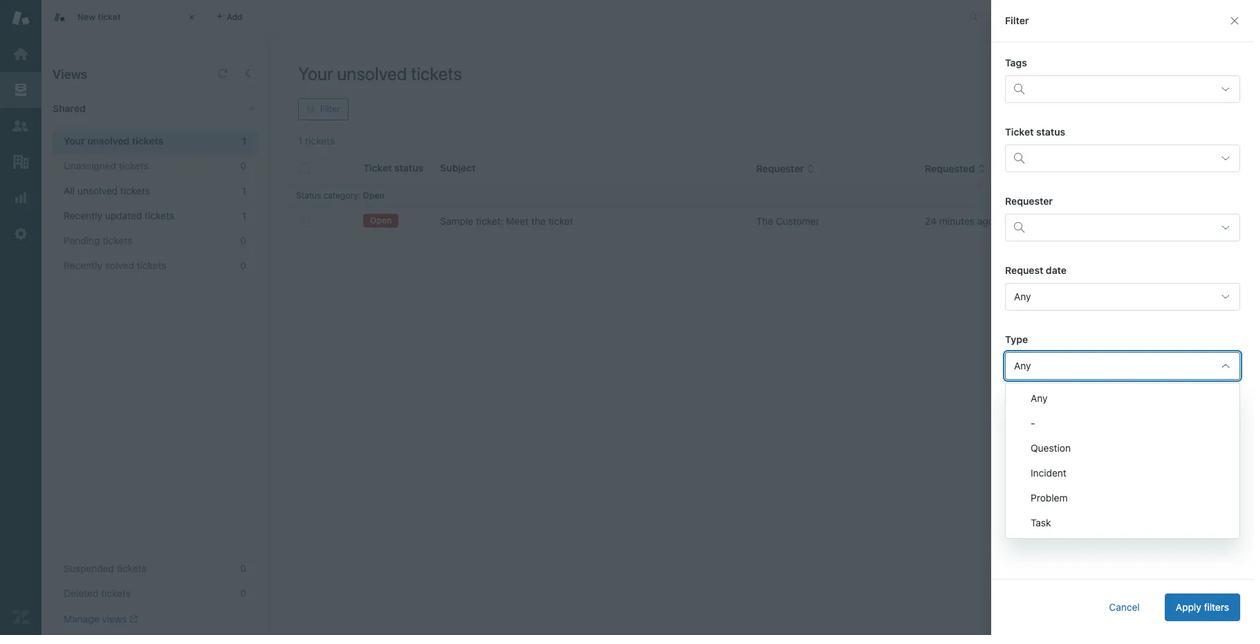 Task type: vqa. For each thing, say whether or not it's contained in the screenshot.
unsolved
yes



Task type: describe. For each thing, give the bounding box(es) containing it.
recently solved tickets
[[64, 259, 166, 271]]

manage
[[64, 613, 99, 625]]

priority button
[[1122, 163, 1167, 175]]

type inside 'filter' dialog
[[1005, 334, 1028, 345]]

type inside button
[[1011, 163, 1034, 174]]

ticket
[[1005, 126, 1034, 138]]

problem
[[1031, 492, 1068, 504]]

1 for all unsolved tickets
[[242, 185, 246, 197]]

any for priority
[[1014, 429, 1031, 441]]

1 horizontal spatial your
[[298, 63, 333, 84]]

pending tickets
[[64, 235, 132, 246]]

any field for priority
[[1005, 421, 1241, 449]]

task
[[1031, 517, 1051, 529]]

row containing sample ticket: meet the ticket
[[288, 207, 1244, 236]]

0 horizontal spatial your unsolved tickets
[[64, 135, 163, 147]]

deleted tickets
[[64, 587, 131, 599]]

zendesk support image
[[12, 9, 30, 27]]

filter inside 'filter' dialog
[[1005, 15, 1029, 26]]

solved
[[105, 259, 134, 271]]

new
[[77, 12, 95, 22]]

meet
[[506, 215, 529, 227]]

requester inside 'filter' dialog
[[1005, 195, 1053, 207]]

close image
[[185, 10, 199, 24]]

tags
[[1005, 57, 1027, 69]]

minutes
[[940, 215, 975, 227]]

customers image
[[12, 117, 30, 135]]

shared heading
[[42, 88, 270, 129]]

unassigned tickets
[[64, 160, 149, 172]]

0 for pending tickets
[[240, 235, 246, 246]]

play button
[[1168, 62, 1227, 90]]

zendesk image
[[12, 608, 30, 626]]

status
[[296, 190, 321, 201]]

the customer
[[756, 215, 820, 227]]

all unsolved tickets
[[64, 185, 150, 197]]

reporting image
[[12, 189, 30, 207]]

incident inside row
[[1011, 215, 1047, 227]]

any for type
[[1014, 360, 1031, 372]]

-
[[1031, 417, 1035, 429]]

views
[[102, 613, 127, 625]]

new ticket
[[77, 12, 121, 22]]

0 vertical spatial open
[[363, 190, 385, 201]]

recently for recently solved tickets
[[64, 259, 102, 271]]

the
[[531, 215, 546, 227]]

0 for recently solved tickets
[[240, 259, 246, 271]]

subject
[[440, 162, 476, 174]]

open inside row
[[370, 215, 392, 226]]

suspended
[[64, 563, 114, 574]]

views image
[[12, 81, 30, 99]]

any field for request date
[[1005, 283, 1241, 311]]

recently updated tickets
[[64, 210, 174, 221]]

priority inside 'filter' dialog
[[1005, 403, 1040, 414]]

ago
[[978, 215, 994, 227]]

shared button
[[42, 88, 233, 129]]

requested button
[[925, 163, 986, 175]]

task option
[[1006, 511, 1240, 536]]

ticket status element
[[1005, 145, 1241, 172]]

(opens in a new tab) image
[[127, 615, 138, 624]]

24 minutes ago
[[925, 215, 994, 227]]

customer
[[776, 215, 820, 227]]

filters
[[1204, 601, 1230, 613]]

status category: open
[[296, 190, 385, 201]]

normal
[[1122, 215, 1154, 227]]

collapse views pane image
[[242, 68, 253, 79]]

1 horizontal spatial ticket
[[549, 215, 573, 227]]

ticket inside tab
[[98, 12, 121, 22]]

filter dialog
[[992, 0, 1255, 635]]

requester button
[[756, 163, 815, 175]]

sample ticket: meet the ticket
[[440, 215, 573, 227]]

suspended tickets
[[64, 563, 146, 574]]

incident inside option
[[1031, 467, 1067, 479]]

requester element
[[1005, 214, 1241, 241]]

apply filters button
[[1165, 594, 1241, 621]]

tabs tab list
[[42, 0, 955, 35]]

the
[[756, 215, 774, 227]]

incident option
[[1006, 461, 1240, 486]]

play
[[1196, 70, 1215, 82]]



Task type: locate. For each thing, give the bounding box(es) containing it.
unsolved down unassigned
[[77, 185, 118, 197]]

0 vertical spatial priority
[[1122, 163, 1156, 174]]

0 vertical spatial your
[[298, 63, 333, 84]]

new ticket tab
[[42, 0, 208, 35]]

filter button
[[298, 98, 348, 120]]

0 vertical spatial your unsolved tickets
[[298, 63, 462, 84]]

filter
[[1005, 15, 1029, 26], [320, 104, 340, 114]]

pending
[[64, 235, 100, 246]]

3 1 from the top
[[242, 210, 246, 221]]

0 for unassigned tickets
[[240, 160, 246, 172]]

0 for suspended tickets
[[240, 563, 246, 574]]

1 vertical spatial priority
[[1005, 403, 1040, 414]]

unsolved up unassigned tickets
[[87, 135, 130, 147]]

1 for your unsolved tickets
[[242, 135, 246, 147]]

0 vertical spatial requester
[[756, 163, 804, 174]]

open down status category: open
[[370, 215, 392, 226]]

any for request date
[[1014, 291, 1031, 302]]

requester inside button
[[756, 163, 804, 174]]

recently down pending
[[64, 259, 102, 271]]

priority inside priority button
[[1122, 163, 1156, 174]]

type
[[1011, 163, 1034, 174], [1005, 334, 1028, 345]]

2 recently from the top
[[64, 259, 102, 271]]

0 horizontal spatial ticket
[[98, 12, 121, 22]]

0 for deleted tickets
[[240, 587, 246, 599]]

shared
[[53, 102, 86, 114]]

2 vertical spatial 1
[[242, 210, 246, 221]]

1 vertical spatial your
[[64, 135, 85, 147]]

1 vertical spatial your unsolved tickets
[[64, 135, 163, 147]]

manage views
[[64, 613, 127, 625]]

status
[[1037, 126, 1066, 138]]

refresh views pane image
[[217, 68, 228, 79]]

all
[[64, 185, 75, 197]]

1 vertical spatial open
[[370, 215, 392, 226]]

ticket:
[[476, 215, 504, 227]]

your up filter button
[[298, 63, 333, 84]]

0 vertical spatial any field
[[1005, 283, 1241, 311]]

request date
[[1005, 264, 1067, 276]]

problem option
[[1006, 486, 1240, 511]]

unsolved up filter button
[[337, 63, 407, 84]]

0
[[240, 160, 246, 172], [240, 235, 246, 246], [240, 259, 246, 271], [240, 563, 246, 574], [240, 587, 246, 599]]

any inside option
[[1031, 392, 1048, 404]]

views
[[53, 67, 87, 82]]

incident
[[1011, 215, 1047, 227], [1031, 467, 1067, 479]]

open right category:
[[363, 190, 385, 201]]

apply filters
[[1176, 601, 1230, 613]]

any
[[1014, 291, 1031, 302], [1014, 360, 1031, 372], [1031, 392, 1048, 404], [1014, 429, 1031, 441]]

any option
[[1006, 386, 1240, 411]]

1 vertical spatial 1
[[242, 185, 246, 197]]

2 0 from the top
[[240, 235, 246, 246]]

category:
[[324, 190, 361, 201]]

1 recently from the top
[[64, 210, 102, 221]]

2 any field from the top
[[1005, 352, 1241, 380]]

requester
[[756, 163, 804, 174], [1005, 195, 1053, 207]]

0 vertical spatial ticket
[[98, 12, 121, 22]]

1 horizontal spatial priority
[[1122, 163, 1156, 174]]

your unsolved tickets up unassigned tickets
[[64, 135, 163, 147]]

updated
[[105, 210, 142, 221]]

your
[[298, 63, 333, 84], [64, 135, 85, 147]]

1 horizontal spatial your unsolved tickets
[[298, 63, 462, 84]]

1 0 from the top
[[240, 160, 246, 172]]

requester up the customer
[[756, 163, 804, 174]]

0 vertical spatial filter
[[1005, 15, 1029, 26]]

requester down type button
[[1005, 195, 1053, 207]]

1
[[242, 135, 246, 147], [242, 185, 246, 197], [242, 210, 246, 221]]

admin image
[[12, 225, 30, 243]]

conversations
[[1009, 11, 1065, 22]]

sample
[[440, 215, 473, 227]]

0 horizontal spatial your
[[64, 135, 85, 147]]

filter inside filter button
[[320, 104, 340, 114]]

unassigned
[[64, 160, 116, 172]]

get started image
[[12, 45, 30, 63]]

0 vertical spatial type
[[1011, 163, 1034, 174]]

priority up the -
[[1005, 403, 1040, 414]]

type button
[[1011, 163, 1045, 175]]

your unsolved tickets up filter button
[[298, 63, 462, 84]]

cancel button
[[1098, 594, 1151, 621]]

tags element
[[1005, 75, 1241, 103]]

question
[[1031, 442, 1071, 454]]

1 vertical spatial any field
[[1005, 352, 1241, 380]]

1 1 from the top
[[242, 135, 246, 147]]

incident up "problem"
[[1031, 467, 1067, 479]]

your unsolved tickets
[[298, 63, 462, 84], [64, 135, 163, 147]]

1 horizontal spatial requester
[[1005, 195, 1053, 207]]

0 vertical spatial unsolved
[[337, 63, 407, 84]]

0 vertical spatial 1
[[242, 135, 246, 147]]

recently
[[64, 210, 102, 221], [64, 259, 102, 271]]

tickets
[[411, 63, 462, 84], [132, 135, 163, 147], [119, 160, 149, 172], [120, 185, 150, 197], [145, 210, 174, 221], [103, 235, 132, 246], [137, 259, 166, 271], [117, 563, 146, 574], [101, 587, 131, 599]]

priority up normal
[[1122, 163, 1156, 174]]

main element
[[0, 0, 42, 635]]

1 vertical spatial incident
[[1031, 467, 1067, 479]]

0 vertical spatial recently
[[64, 210, 102, 221]]

3 0 from the top
[[240, 259, 246, 271]]

cancel
[[1109, 601, 1140, 613]]

1 vertical spatial type
[[1005, 334, 1028, 345]]

24
[[925, 215, 937, 227]]

0 horizontal spatial filter
[[320, 104, 340, 114]]

- option
[[1006, 411, 1240, 436]]

recently up pending
[[64, 210, 102, 221]]

close drawer image
[[1230, 15, 1241, 26]]

2 vertical spatial any field
[[1005, 421, 1241, 449]]

incident right ago
[[1011, 215, 1047, 227]]

open
[[363, 190, 385, 201], [370, 215, 392, 226]]

1 any field from the top
[[1005, 283, 1241, 311]]

deleted
[[64, 587, 98, 599]]

ticket right "new"
[[98, 12, 121, 22]]

1 vertical spatial recently
[[64, 259, 102, 271]]

1 horizontal spatial filter
[[1005, 15, 1029, 26]]

0 horizontal spatial priority
[[1005, 403, 1040, 414]]

conversations button
[[994, 6, 1097, 28]]

4 0 from the top
[[240, 563, 246, 574]]

1 vertical spatial unsolved
[[87, 135, 130, 147]]

organizations image
[[12, 153, 30, 171]]

apply
[[1176, 601, 1202, 613]]

3 any field from the top
[[1005, 421, 1241, 449]]

2 vertical spatial unsolved
[[77, 185, 118, 197]]

request
[[1005, 264, 1044, 276]]

1 vertical spatial filter
[[320, 104, 340, 114]]

manage views link
[[64, 613, 138, 626]]

1 vertical spatial requester
[[1005, 195, 1053, 207]]

1 for recently updated tickets
[[242, 210, 246, 221]]

question option
[[1006, 436, 1240, 461]]

type list box
[[1005, 383, 1241, 539]]

unsolved
[[337, 63, 407, 84], [87, 135, 130, 147], [77, 185, 118, 197]]

sample ticket: meet the ticket link
[[440, 215, 573, 228]]

Any field
[[1005, 283, 1241, 311], [1005, 352, 1241, 380], [1005, 421, 1241, 449]]

- question
[[1031, 417, 1071, 454]]

2 1 from the top
[[242, 185, 246, 197]]

requested
[[925, 163, 975, 174]]

1 vertical spatial ticket
[[549, 215, 573, 227]]

your up unassigned
[[64, 135, 85, 147]]

date
[[1046, 264, 1067, 276]]

recently for recently updated tickets
[[64, 210, 102, 221]]

0 vertical spatial incident
[[1011, 215, 1047, 227]]

any field for type
[[1005, 352, 1241, 380]]

row
[[288, 207, 1244, 236]]

ticket status
[[1005, 126, 1066, 138]]

ticket right the
[[549, 215, 573, 227]]

5 0 from the top
[[240, 587, 246, 599]]

0 horizontal spatial requester
[[756, 163, 804, 174]]

ticket
[[98, 12, 121, 22], [549, 215, 573, 227]]

priority
[[1122, 163, 1156, 174], [1005, 403, 1040, 414]]



